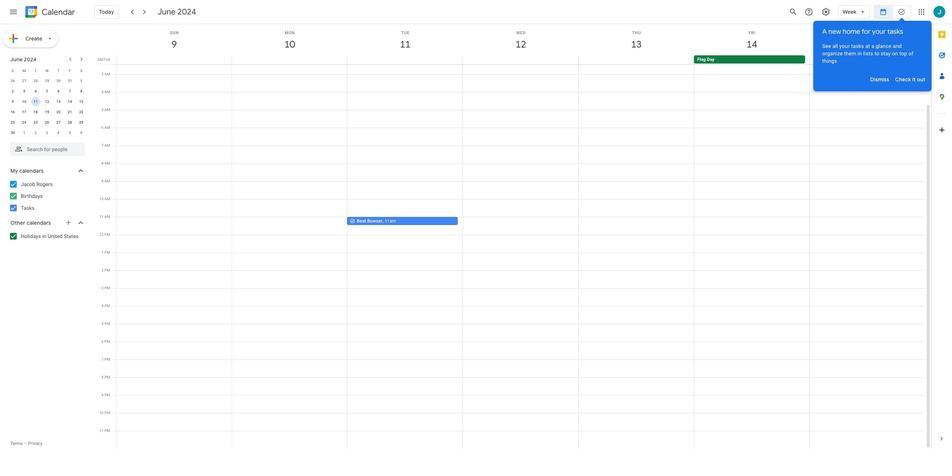 Task type: vqa. For each thing, say whether or not it's contained in the screenshot.
bottommost 11 PM
no



Task type: locate. For each thing, give the bounding box(es) containing it.
cell inside june 2024 grid
[[30, 97, 41, 107]]

28 element
[[65, 118, 74, 127]]

1 vertical spatial heading
[[823, 18, 923, 36]]

None search field
[[0, 140, 92, 156]]

alert dialog
[[814, 18, 932, 92]]

july 4 element
[[54, 129, 63, 138]]

monday, june 10 element
[[232, 24, 348, 55]]

row group
[[7, 76, 87, 138]]

0 horizontal spatial heading
[[40, 8, 75, 17]]

cell
[[116, 21, 232, 450], [232, 21, 348, 450], [347, 21, 463, 450], [463, 21, 579, 450], [579, 21, 695, 450], [695, 21, 810, 450], [810, 21, 926, 450], [116, 55, 232, 64], [232, 55, 348, 64], [348, 55, 463, 64], [463, 55, 579, 64], [579, 55, 694, 64], [810, 55, 926, 64], [30, 97, 41, 107]]

12 element
[[43, 98, 52, 106]]

tab list
[[932, 24, 953, 429]]

6 element
[[54, 87, 63, 96]]

1 element
[[77, 77, 86, 86]]

14 element
[[65, 98, 74, 106]]

0 vertical spatial heading
[[40, 8, 75, 17]]

29 element
[[77, 118, 86, 127]]

30 element
[[8, 129, 17, 138]]

row
[[113, 21, 926, 450], [113, 55, 932, 64], [7, 65, 87, 76], [7, 76, 87, 86], [7, 86, 87, 97], [7, 97, 87, 107], [7, 107, 87, 118], [7, 118, 87, 128], [7, 128, 87, 138]]

20 element
[[54, 108, 63, 117]]

may 26 element
[[8, 77, 17, 86]]

dismiss image
[[868, 71, 893, 89]]

may 27 element
[[20, 77, 29, 86]]

saturday, june 15 element
[[810, 24, 926, 55]]

16 element
[[8, 108, 17, 117]]

grid
[[95, 21, 932, 450]]

26 element
[[43, 118, 52, 127]]

8 element
[[77, 87, 86, 96]]

5 element
[[43, 87, 52, 96]]

my calendars list
[[1, 179, 92, 214]]

july 2 element
[[31, 129, 40, 138]]

heading
[[40, 8, 75, 17], [823, 18, 923, 36]]

may 30 element
[[54, 77, 63, 86]]

10 element
[[20, 98, 29, 106]]

july 6 element
[[77, 129, 86, 138]]

19 element
[[43, 108, 52, 117]]

18 element
[[31, 108, 40, 117]]

july 5 element
[[65, 129, 74, 138]]

wednesday, june 12 element
[[463, 24, 579, 55]]

2 element
[[8, 87, 17, 96]]

15 element
[[77, 98, 86, 106]]



Task type: describe. For each thing, give the bounding box(es) containing it.
july 1 element
[[20, 129, 29, 138]]

heading inside calendar element
[[40, 8, 75, 17]]

25 element
[[31, 118, 40, 127]]

may 31 element
[[65, 77, 74, 86]]

sunday, june 9 element
[[116, 24, 232, 55]]

11 element
[[31, 98, 40, 106]]

3 element
[[20, 87, 29, 96]]

24 element
[[20, 118, 29, 127]]

1 horizontal spatial heading
[[823, 18, 923, 36]]

check it out image
[[893, 71, 929, 89]]

21 element
[[65, 108, 74, 117]]

17 element
[[20, 108, 29, 117]]

may 28 element
[[31, 77, 40, 86]]

thursday, june 13 element
[[579, 24, 695, 55]]

june 2024 grid
[[7, 65, 87, 138]]

july 3 element
[[43, 129, 52, 138]]

may 29 element
[[43, 77, 52, 86]]

friday, june 14 element
[[695, 24, 810, 55]]

22 element
[[77, 108, 86, 117]]

7 element
[[65, 87, 74, 96]]

4 element
[[31, 87, 40, 96]]

tuesday, june 11 element
[[348, 24, 463, 55]]

9 element
[[8, 98, 17, 106]]

13 element
[[54, 98, 63, 106]]

main drawer image
[[9, 7, 18, 16]]

27 element
[[54, 118, 63, 127]]

23 element
[[8, 118, 17, 127]]

calendar element
[[24, 4, 75, 21]]



